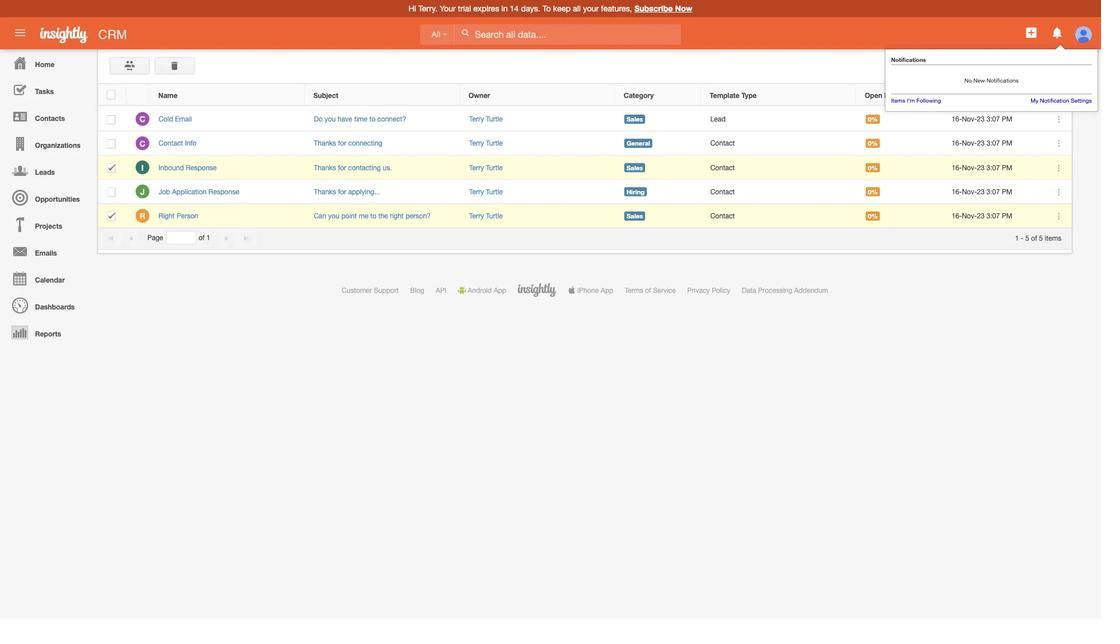 Task type: vqa. For each thing, say whether or not it's contained in the screenshot.
finance
no



Task type: locate. For each thing, give the bounding box(es) containing it.
5 16- from the top
[[952, 212, 962, 220]]

sales for r
[[627, 212, 643, 220]]

sales cell
[[616, 107, 702, 131], [616, 156, 702, 180], [616, 204, 702, 228]]

1 16- from the top
[[952, 115, 962, 123]]

to inside r row
[[370, 212, 377, 220]]

terry inside "j" row
[[469, 188, 484, 196]]

None checkbox
[[107, 139, 116, 149], [107, 164, 116, 173], [107, 139, 116, 149], [107, 164, 116, 173]]

5 nov- from the top
[[962, 212, 977, 220]]

2 horizontal spatial of
[[1032, 234, 1038, 242]]

1 vertical spatial c
[[140, 139, 145, 148]]

2 terry turtle link from the top
[[469, 139, 503, 147]]

nov- inside the i row
[[962, 163, 977, 171]]

sales down category
[[627, 116, 643, 123]]

pm inside r row
[[1002, 212, 1013, 220]]

0 horizontal spatial notifications
[[891, 56, 926, 63]]

3 terry turtle from the top
[[469, 163, 503, 171]]

turtle for me
[[486, 212, 503, 220]]

data processing addendum
[[742, 286, 828, 294]]

sales cell down hiring
[[616, 204, 702, 228]]

0 vertical spatial to
[[370, 115, 376, 123]]

white image
[[461, 29, 469, 37]]

1 field
[[167, 232, 195, 244]]

5 pm from the top
[[1002, 212, 1013, 220]]

5 0% from the top
[[868, 212, 878, 220]]

addendum
[[795, 286, 828, 294]]

sales
[[627, 116, 643, 123], [627, 164, 643, 171], [627, 212, 643, 220]]

5 terry from the top
[[469, 212, 484, 220]]

1 horizontal spatial 1
[[1015, 234, 1019, 242]]

notifications
[[891, 56, 926, 63], [987, 77, 1019, 84]]

thanks inside the i row
[[314, 163, 336, 171]]

1 terry from the top
[[469, 115, 484, 123]]

0 horizontal spatial 5
[[1026, 234, 1030, 242]]

5 16-nov-23 3:07 pm from the top
[[952, 212, 1013, 220]]

2 nov- from the top
[[962, 139, 977, 147]]

1 turtle from the top
[[486, 115, 503, 123]]

0% cell for time
[[857, 107, 943, 131]]

contacting
[[348, 163, 381, 171]]

c link for cold email
[[136, 112, 149, 126]]

2 contact cell from the top
[[702, 156, 857, 180]]

4 contact cell from the top
[[702, 204, 857, 228]]

terry turtle inside r row
[[469, 212, 503, 220]]

1 vertical spatial to
[[370, 212, 377, 220]]

0 vertical spatial response
[[186, 163, 217, 171]]

c left cold
[[140, 115, 145, 124]]

5 turtle from the top
[[486, 212, 503, 220]]

terry turtle for time
[[469, 115, 503, 123]]

j row
[[98, 180, 1072, 204]]

c row up the i row
[[98, 107, 1072, 131]]

c link up i link in the left top of the page
[[136, 136, 149, 150]]

0% inside r row
[[868, 212, 878, 220]]

pm
[[1002, 115, 1013, 123], [1002, 139, 1013, 147], [1002, 163, 1013, 171], [1002, 188, 1013, 196], [1002, 212, 1013, 220]]

created
[[951, 91, 977, 99]]

customer
[[342, 286, 372, 294]]

turtle for time
[[486, 115, 503, 123]]

2 5 from the left
[[1039, 234, 1043, 242]]

2 vertical spatial sales cell
[[616, 204, 702, 228]]

for inside the i row
[[338, 163, 346, 171]]

turtle inside r row
[[486, 212, 503, 220]]

2 16-nov-23 3:07 pm from the top
[[952, 139, 1013, 147]]

privacy policy
[[688, 286, 731, 294]]

1 vertical spatial response
[[209, 188, 239, 196]]

c link left cold
[[136, 112, 149, 126]]

1 5 from the left
[[1026, 234, 1030, 242]]

opportunities
[[35, 195, 80, 203]]

1 terry turtle link from the top
[[469, 115, 503, 123]]

1 horizontal spatial 5
[[1039, 234, 1043, 242]]

0 vertical spatial sales
[[627, 116, 643, 123]]

1 cell from the top
[[98, 156, 127, 180]]

to
[[370, 115, 376, 123], [370, 212, 377, 220]]

sales cell down general
[[616, 156, 702, 180]]

all
[[432, 30, 441, 39]]

5 23 from the top
[[977, 212, 985, 220]]

thanks
[[314, 139, 336, 147], [314, 163, 336, 171], [314, 188, 336, 196]]

terry turtle link for me
[[469, 212, 503, 220]]

thanks inside "j" row
[[314, 188, 336, 196]]

android app
[[468, 286, 507, 294]]

items i'm following link
[[891, 97, 941, 104]]

you for c
[[325, 115, 336, 123]]

us.
[[383, 163, 392, 171]]

1 left -
[[1015, 234, 1019, 242]]

4 nov- from the top
[[962, 188, 977, 196]]

1 16-nov-23 3:07 pm cell from the top
[[943, 107, 1044, 131]]

5 16-nov-23 3:07 pm cell from the top
[[943, 204, 1044, 228]]

23 inside the i row
[[977, 163, 985, 171]]

3 thanks from the top
[[314, 188, 336, 196]]

nov- inside "j" row
[[962, 188, 977, 196]]

inbound
[[159, 163, 184, 171]]

to right me
[[370, 212, 377, 220]]

2 app from the left
[[601, 286, 613, 294]]

4 0% from the top
[[868, 188, 878, 196]]

3 16- from the top
[[952, 163, 962, 171]]

you inside c row
[[325, 115, 336, 123]]

16-nov-23 3:07 pm for us.
[[952, 163, 1013, 171]]

dashboards
[[35, 303, 75, 311]]

sales inside the i row
[[627, 164, 643, 171]]

navigation containing home
[[0, 49, 92, 346]]

1 3:07 from the top
[[987, 115, 1000, 123]]

16-nov-23 3:07 pm for me
[[952, 212, 1013, 220]]

thanks for applying...
[[314, 188, 380, 196]]

home link
[[3, 49, 92, 76]]

turtle for us.
[[486, 163, 503, 171]]

notifications up date
[[987, 77, 1019, 84]]

4 turtle from the top
[[486, 188, 503, 196]]

contact inside r row
[[711, 212, 735, 220]]

terry for do you have time to connect?
[[469, 115, 484, 123]]

1 vertical spatial cell
[[98, 204, 127, 228]]

contact cell
[[702, 131, 857, 156], [702, 156, 857, 180], [702, 180, 857, 204], [702, 204, 857, 228]]

terry for thanks for connecting
[[469, 139, 484, 147]]

sales inside r row
[[627, 212, 643, 220]]

my
[[1031, 97, 1039, 104]]

16- for time
[[952, 115, 962, 123]]

0% cell for us.
[[857, 156, 943, 180]]

3 sales cell from the top
[[616, 204, 702, 228]]

4 terry turtle from the top
[[469, 188, 503, 196]]

sales down hiring
[[627, 212, 643, 220]]

sales up hiring
[[627, 164, 643, 171]]

now
[[675, 4, 693, 13]]

4 16- from the top
[[952, 188, 962, 196]]

for left the applying...
[[338, 188, 346, 196]]

1 right 1 field
[[206, 234, 210, 242]]

to for c
[[370, 115, 376, 123]]

3 16-nov-23 3:07 pm cell from the top
[[943, 156, 1044, 180]]

for left contacting
[[338, 163, 346, 171]]

nov-
[[962, 115, 977, 123], [962, 139, 977, 147], [962, 163, 977, 171], [962, 188, 977, 196], [962, 212, 977, 220]]

response up job application response link
[[186, 163, 217, 171]]

terry turtle link for us.
[[469, 163, 503, 171]]

cell left r at the left top
[[98, 204, 127, 228]]

you
[[325, 115, 336, 123], [328, 212, 340, 220]]

0 horizontal spatial 1
[[206, 234, 210, 242]]

16- inside "j" row
[[952, 188, 962, 196]]

pm for us.
[[1002, 163, 1013, 171]]

3 3:07 from the top
[[987, 163, 1000, 171]]

of right the terms
[[645, 286, 651, 294]]

connect?
[[378, 115, 406, 123]]

16-nov-23 3:07 pm inside "j" row
[[952, 188, 1013, 196]]

person?
[[406, 212, 431, 220]]

4 terry from the top
[[469, 188, 484, 196]]

of right 1 field
[[199, 234, 205, 242]]

3 16-nov-23 3:07 pm from the top
[[952, 163, 1013, 171]]

you right do
[[325, 115, 336, 123]]

to right time
[[370, 115, 376, 123]]

3 pm from the top
[[1002, 163, 1013, 171]]

crm
[[98, 27, 127, 42]]

1 nov- from the top
[[962, 115, 977, 123]]

response
[[186, 163, 217, 171], [209, 188, 239, 196]]

connecting
[[348, 139, 383, 147]]

app right android in the top of the page
[[494, 286, 507, 294]]

4 23 from the top
[[977, 188, 985, 196]]

terry inside r row
[[469, 212, 484, 220]]

5 3:07 from the top
[[987, 212, 1000, 220]]

sales for c
[[627, 116, 643, 123]]

cell
[[98, 156, 127, 180], [98, 204, 127, 228]]

sales cell down category
[[616, 107, 702, 131]]

3:07 inside r row
[[987, 212, 1000, 220]]

api link
[[436, 286, 447, 294]]

1 vertical spatial sales cell
[[616, 156, 702, 180]]

contact for c
[[711, 139, 735, 147]]

2 cell from the top
[[98, 204, 127, 228]]

r link
[[136, 209, 149, 223]]

terry turtle inside the i row
[[469, 163, 503, 171]]

3:07 for me
[[987, 212, 1000, 220]]

3 23 from the top
[[977, 163, 985, 171]]

4 3:07 from the top
[[987, 188, 1000, 196]]

23
[[977, 115, 985, 123], [977, 139, 985, 147], [977, 163, 985, 171], [977, 188, 985, 196], [977, 212, 985, 220]]

0 horizontal spatial app
[[494, 286, 507, 294]]

1 contact cell from the top
[[702, 131, 857, 156]]

1 terry turtle from the top
[[469, 115, 503, 123]]

1 16-nov-23 3:07 pm from the top
[[952, 115, 1013, 123]]

16-
[[952, 115, 962, 123], [952, 139, 962, 147], [952, 163, 962, 171], [952, 188, 962, 196], [952, 212, 962, 220]]

person
[[177, 212, 198, 220]]

1 0% cell from the top
[[857, 107, 943, 131]]

5 0% cell from the top
[[857, 204, 943, 228]]

sales cell for r
[[616, 204, 702, 228]]

23 inside r row
[[977, 212, 985, 220]]

1 sales cell from the top
[[616, 107, 702, 131]]

1 c link from the top
[[136, 112, 149, 126]]

c link
[[136, 112, 149, 126], [136, 136, 149, 150]]

pm inside the i row
[[1002, 163, 1013, 171]]

3:07 inside "j" row
[[987, 188, 1000, 196]]

of right -
[[1032, 234, 1038, 242]]

contact cell for j
[[702, 180, 857, 204]]

0 vertical spatial c
[[140, 115, 145, 124]]

3:07 inside the i row
[[987, 163, 1000, 171]]

contact for i
[[711, 163, 735, 171]]

contact cell for r
[[702, 204, 857, 228]]

sales cell for c
[[616, 107, 702, 131]]

2 thanks from the top
[[314, 163, 336, 171]]

3 terry turtle link from the top
[[469, 163, 503, 171]]

5 left items
[[1039, 234, 1043, 242]]

nov- for us.
[[962, 163, 977, 171]]

thanks up thanks for applying...
[[314, 163, 336, 171]]

1 thanks from the top
[[314, 139, 336, 147]]

0 vertical spatial for
[[338, 139, 346, 147]]

2 vertical spatial sales
[[627, 212, 643, 220]]

1 vertical spatial for
[[338, 163, 346, 171]]

reports link
[[3, 319, 92, 346]]

notifications image
[[1051, 26, 1065, 40]]

category
[[624, 91, 654, 99]]

app
[[494, 286, 507, 294], [601, 286, 613, 294]]

inbound response
[[159, 163, 217, 171]]

1 vertical spatial you
[[328, 212, 340, 220]]

3:07 for us.
[[987, 163, 1000, 171]]

4 0% cell from the top
[[857, 180, 943, 204]]

for inside c row
[[338, 139, 346, 147]]

thanks inside c row
[[314, 139, 336, 147]]

your
[[583, 4, 599, 13]]

1 c from the top
[[140, 115, 145, 124]]

c up i link in the left top of the page
[[140, 139, 145, 148]]

3 turtle from the top
[[486, 163, 503, 171]]

1 pm from the top
[[1002, 115, 1013, 123]]

2 sales cell from the top
[[616, 156, 702, 180]]

0 vertical spatial sales cell
[[616, 107, 702, 131]]

row group
[[98, 107, 1072, 228]]

3 terry from the top
[[469, 163, 484, 171]]

you right can
[[328, 212, 340, 220]]

you inside r row
[[328, 212, 340, 220]]

2 vertical spatial thanks
[[314, 188, 336, 196]]

app right iphone
[[601, 286, 613, 294]]

0 vertical spatial cell
[[98, 156, 127, 180]]

template type
[[710, 91, 757, 99]]

row
[[98, 84, 1072, 106]]

2 c from the top
[[140, 139, 145, 148]]

16- inside the i row
[[952, 163, 962, 171]]

customer support link
[[342, 286, 399, 294]]

days.
[[521, 4, 541, 13]]

16-nov-23 3:07 pm inside the i row
[[952, 163, 1013, 171]]

c for contact info
[[140, 139, 145, 148]]

thanks down do
[[314, 139, 336, 147]]

4 pm from the top
[[1002, 188, 1013, 196]]

j
[[140, 187, 145, 197]]

thanks for i
[[314, 163, 336, 171]]

0 vertical spatial c link
[[136, 112, 149, 126]]

thanks up can
[[314, 188, 336, 196]]

0% inside the i row
[[868, 164, 878, 171]]

nov- inside r row
[[962, 212, 977, 220]]

trial
[[458, 4, 471, 13]]

16-nov-23 3:07 pm inside r row
[[952, 212, 1013, 220]]

1 vertical spatial thanks
[[314, 163, 336, 171]]

thanks for c
[[314, 139, 336, 147]]

my notification settings link
[[1031, 97, 1092, 104]]

0 vertical spatial thanks
[[314, 139, 336, 147]]

5
[[1026, 234, 1030, 242], [1039, 234, 1043, 242]]

0 vertical spatial notifications
[[891, 56, 926, 63]]

all
[[573, 4, 581, 13]]

open rate
[[865, 91, 900, 99]]

response right application on the top left of the page
[[209, 188, 239, 196]]

contact info
[[159, 139, 197, 147]]

3 for from the top
[[338, 188, 346, 196]]

1 23 from the top
[[977, 115, 985, 123]]

16-nov-23 3:07 pm cell
[[943, 107, 1044, 131], [943, 131, 1044, 156], [943, 156, 1044, 180], [943, 180, 1044, 204], [943, 204, 1044, 228]]

16-nov-23 3:07 pm
[[952, 115, 1013, 123], [952, 139, 1013, 147], [952, 163, 1013, 171], [952, 188, 1013, 196], [952, 212, 1013, 220]]

terry turtle for us.
[[469, 163, 503, 171]]

2 sales from the top
[[627, 164, 643, 171]]

of
[[199, 234, 205, 242], [1032, 234, 1038, 242], [645, 286, 651, 294]]

inbound response link
[[159, 163, 222, 171]]

r row
[[98, 204, 1072, 228]]

android
[[468, 286, 492, 294]]

contact inside "j" row
[[711, 188, 735, 196]]

thanks for applying... link
[[314, 188, 380, 196]]

1 app from the left
[[494, 286, 507, 294]]

projects link
[[3, 211, 92, 238]]

1 0% from the top
[[868, 116, 878, 123]]

5 right -
[[1026, 234, 1030, 242]]

5 terry turtle link from the top
[[469, 212, 503, 220]]

16- inside r row
[[952, 212, 962, 220]]

3 0% cell from the top
[[857, 156, 943, 180]]

i link
[[136, 161, 149, 174]]

turtle inside the i row
[[486, 163, 503, 171]]

terms of service
[[625, 286, 676, 294]]

0% inside "j" row
[[868, 188, 878, 196]]

notifications up rate
[[891, 56, 926, 63]]

2 terry from the top
[[469, 139, 484, 147]]

0%
[[868, 116, 878, 123], [868, 140, 878, 147], [868, 164, 878, 171], [868, 188, 878, 196], [868, 212, 878, 220]]

4 16-nov-23 3:07 pm from the top
[[952, 188, 1013, 196]]

5 terry turtle from the top
[[469, 212, 503, 220]]

tasks link
[[3, 76, 92, 103]]

cell left i
[[98, 156, 127, 180]]

16-nov-23 3:07 pm cell for us.
[[943, 156, 1044, 180]]

contact inside the i row
[[711, 163, 735, 171]]

0% for time
[[868, 116, 878, 123]]

None checkbox
[[107, 90, 115, 99], [107, 115, 116, 124], [107, 188, 116, 197], [107, 212, 116, 221], [107, 90, 115, 99], [107, 115, 116, 124], [107, 188, 116, 197], [107, 212, 116, 221]]

for inside "j" row
[[338, 188, 346, 196]]

0 vertical spatial you
[[325, 115, 336, 123]]

16- for us.
[[952, 163, 962, 171]]

j link
[[136, 185, 149, 199]]

right person link
[[159, 212, 204, 220]]

my notification settings
[[1031, 97, 1092, 104]]

1 horizontal spatial app
[[601, 286, 613, 294]]

contact
[[159, 139, 183, 147], [711, 139, 735, 147], [711, 163, 735, 171], [711, 188, 735, 196], [711, 212, 735, 220]]

for left connecting
[[338, 139, 346, 147]]

1 horizontal spatial notifications
[[987, 77, 1019, 84]]

iphone
[[578, 286, 599, 294]]

2 vertical spatial for
[[338, 188, 346, 196]]

1 vertical spatial sales
[[627, 164, 643, 171]]

c row up "j" row at the top of the page
[[98, 131, 1072, 156]]

2 for from the top
[[338, 163, 346, 171]]

3 0% from the top
[[868, 164, 878, 171]]

navigation
[[0, 49, 92, 346]]

for for j
[[338, 188, 346, 196]]

0% cell
[[857, 107, 943, 131], [857, 131, 943, 156], [857, 156, 943, 180], [857, 180, 943, 204], [857, 204, 943, 228]]

1 sales from the top
[[627, 116, 643, 123]]

of 1
[[199, 234, 210, 242]]

1 for from the top
[[338, 139, 346, 147]]

3 sales from the top
[[627, 212, 643, 220]]

4 16-nov-23 3:07 pm cell from the top
[[943, 180, 1044, 204]]

c row
[[98, 107, 1072, 131], [98, 131, 1072, 156]]

3 nov- from the top
[[962, 163, 977, 171]]

rate
[[885, 91, 900, 99]]

c
[[140, 115, 145, 124], [140, 139, 145, 148]]

1 vertical spatial c link
[[136, 136, 149, 150]]

thanks for contacting us. link
[[314, 163, 392, 171]]

0% cell for me
[[857, 204, 943, 228]]

3 contact cell from the top
[[702, 180, 857, 204]]

row containing name
[[98, 84, 1072, 106]]

response inside the i row
[[186, 163, 217, 171]]

2 c link from the top
[[136, 136, 149, 150]]

terry inside the i row
[[469, 163, 484, 171]]



Task type: describe. For each thing, give the bounding box(es) containing it.
lead cell
[[702, 107, 857, 131]]

terry for thanks for applying...
[[469, 188, 484, 196]]

1 vertical spatial notifications
[[987, 77, 1019, 84]]

contact for r
[[711, 212, 735, 220]]

terry turtle link for time
[[469, 115, 503, 123]]

do
[[314, 115, 323, 123]]

can you point me to the right person? link
[[314, 212, 431, 220]]

to for r
[[370, 212, 377, 220]]

cell for r
[[98, 204, 127, 228]]

job
[[159, 188, 170, 196]]

i'm
[[907, 97, 915, 104]]

2 3:07 from the top
[[987, 139, 1000, 147]]

2 pm from the top
[[1002, 139, 1013, 147]]

2 0% from the top
[[868, 140, 878, 147]]

job application response link
[[159, 188, 245, 196]]

14
[[510, 4, 519, 13]]

sales for i
[[627, 164, 643, 171]]

created date
[[951, 91, 995, 99]]

subscribe now link
[[635, 4, 693, 13]]

items
[[1045, 234, 1062, 242]]

iphone app
[[578, 286, 613, 294]]

23 for time
[[977, 115, 985, 123]]

cold email link
[[159, 115, 198, 123]]

nov- for time
[[962, 115, 977, 123]]

0% for me
[[868, 212, 878, 220]]

service
[[653, 286, 676, 294]]

cold email
[[159, 115, 192, 123]]

new
[[974, 77, 985, 84]]

2 23 from the top
[[977, 139, 985, 147]]

contact cell for c
[[702, 131, 857, 156]]

emails
[[35, 249, 57, 257]]

no new notifications
[[965, 77, 1019, 84]]

2 terry turtle from the top
[[469, 139, 503, 147]]

do you have time to connect?
[[314, 115, 406, 123]]

in
[[502, 4, 508, 13]]

application
[[172, 188, 207, 196]]

the
[[378, 212, 388, 220]]

contacts link
[[3, 103, 92, 130]]

hi
[[409, 4, 416, 13]]

for for i
[[338, 163, 346, 171]]

pm inside "j" row
[[1002, 188, 1013, 196]]

c link for contact info
[[136, 136, 149, 150]]

hiring cell
[[616, 180, 702, 204]]

16-nov-23 3:07 pm cell for me
[[943, 204, 1044, 228]]

thanks for j
[[314, 188, 336, 196]]

time
[[354, 115, 368, 123]]

23 inside "j" row
[[977, 188, 985, 196]]

iphone app link
[[568, 286, 613, 294]]

contact info link
[[159, 139, 202, 147]]

leads
[[35, 168, 55, 176]]

2 16-nov-23 3:07 pm cell from the top
[[943, 131, 1044, 156]]

cell for i
[[98, 156, 127, 180]]

c for cold email
[[140, 115, 145, 124]]

contacts
[[35, 114, 65, 122]]

sales cell for i
[[616, 156, 702, 180]]

page
[[147, 234, 163, 242]]

name
[[158, 91, 178, 99]]

2 1 from the left
[[1015, 234, 1019, 242]]

3:07 for time
[[987, 115, 1000, 123]]

1 horizontal spatial of
[[645, 286, 651, 294]]

23 for us.
[[977, 163, 985, 171]]

expires
[[473, 4, 499, 13]]

terry turtle for me
[[469, 212, 503, 220]]

pm for me
[[1002, 212, 1013, 220]]

Search all data.... text field
[[455, 24, 681, 45]]

api
[[436, 286, 447, 294]]

2 turtle from the top
[[486, 139, 503, 147]]

terry.
[[419, 4, 438, 13]]

thanks for connecting
[[314, 139, 383, 147]]

2 0% cell from the top
[[857, 131, 943, 156]]

23 for me
[[977, 212, 985, 220]]

terry for can you point me to the right person?
[[469, 212, 484, 220]]

general
[[627, 140, 650, 147]]

16-nov-23 3:07 pm cell for time
[[943, 107, 1044, 131]]

0% for us.
[[868, 164, 878, 171]]

blog
[[410, 286, 424, 294]]

i row
[[98, 156, 1072, 180]]

can
[[314, 212, 326, 220]]

organizations link
[[3, 130, 92, 157]]

general cell
[[616, 131, 702, 156]]

0 horizontal spatial of
[[199, 234, 205, 242]]

right person
[[159, 212, 198, 220]]

app for iphone app
[[601, 286, 613, 294]]

privacy policy link
[[688, 286, 731, 294]]

terry for thanks for contacting us.
[[469, 163, 484, 171]]

1 1 from the left
[[206, 234, 210, 242]]

1 - 5 of 5 items
[[1015, 234, 1062, 242]]

-
[[1021, 234, 1024, 242]]

terms of service link
[[625, 286, 676, 294]]

contact cell for i
[[702, 156, 857, 180]]

row group containing c
[[98, 107, 1072, 228]]

hi terry. your trial expires in 14 days. to keep all your features, subscribe now
[[409, 4, 693, 13]]

response inside "j" row
[[209, 188, 239, 196]]

job application response
[[159, 188, 239, 196]]

16-nov-23 3:07 pm for time
[[952, 115, 1013, 123]]

cold
[[159, 115, 173, 123]]

features,
[[601, 4, 632, 13]]

leads link
[[3, 157, 92, 184]]

subscribe
[[635, 4, 673, 13]]

projects
[[35, 222, 62, 230]]

nov- for me
[[962, 212, 977, 220]]

16- for me
[[952, 212, 962, 220]]

all link
[[420, 24, 455, 45]]

pm for time
[[1002, 115, 1013, 123]]

right
[[159, 212, 175, 220]]

template
[[710, 91, 740, 99]]

no
[[965, 77, 972, 84]]

privacy
[[688, 286, 710, 294]]

contact for j
[[711, 188, 735, 196]]

terms
[[625, 286, 643, 294]]

data processing addendum link
[[742, 286, 828, 294]]

customer support
[[342, 286, 399, 294]]

for for c
[[338, 139, 346, 147]]

do you have time to connect? link
[[314, 115, 406, 123]]

lead
[[711, 115, 726, 123]]

subject
[[314, 91, 339, 99]]

right
[[390, 212, 404, 220]]

calendar
[[35, 276, 65, 284]]

terry turtle inside "j" row
[[469, 188, 503, 196]]

thanks for contacting us.
[[314, 163, 392, 171]]

app for android app
[[494, 286, 507, 294]]

me
[[359, 212, 368, 220]]

1 c row from the top
[[98, 107, 1072, 131]]

emails link
[[3, 238, 92, 265]]

blog link
[[410, 286, 424, 294]]

keep
[[553, 4, 571, 13]]

2 c row from the top
[[98, 131, 1072, 156]]

you for r
[[328, 212, 340, 220]]

4 terry turtle link from the top
[[469, 188, 503, 196]]

email
[[175, 115, 192, 123]]

to
[[543, 4, 551, 13]]

type
[[742, 91, 757, 99]]

settings
[[1071, 97, 1092, 104]]

turtle inside "j" row
[[486, 188, 503, 196]]

thanks for connecting link
[[314, 139, 383, 147]]

2 16- from the top
[[952, 139, 962, 147]]

policy
[[712, 286, 731, 294]]

reports
[[35, 330, 61, 338]]



